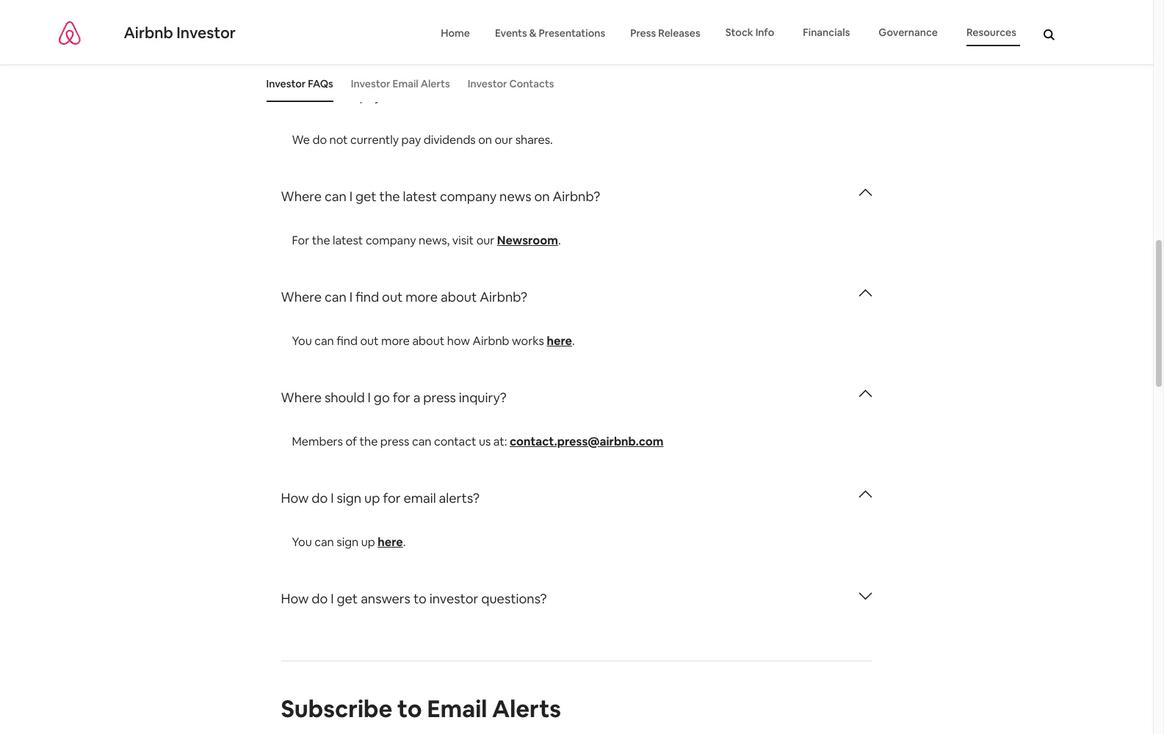 Task type: locate. For each thing, give the bounding box(es) containing it.
0 horizontal spatial alerts
[[421, 77, 450, 91]]

1 vertical spatial for
[[383, 490, 401, 507]]

members of the press can contact us at: contact.press@airbnb.com
[[292, 434, 664, 449]]

0 vertical spatial airbnb?
[[553, 188, 601, 205]]

how do i sign up for email alerts? button
[[281, 474, 873, 523]]

investor for investor faqs
[[266, 77, 306, 91]]

find
[[356, 289, 379, 305], [337, 333, 358, 349]]

stock info
[[726, 26, 775, 39]]

company
[[440, 188, 497, 205], [366, 233, 416, 248]]

1 vertical spatial dividends
[[424, 132, 476, 147]]

about inside dropdown button
[[441, 289, 477, 305]]

0 vertical spatial chevron up image
[[860, 287, 873, 307]]

0 vertical spatial airbnb
[[124, 23, 173, 42]]

do right we
[[313, 132, 327, 147]]

where can i get the latest company news on airbnb?
[[281, 188, 601, 205]]

info
[[756, 26, 775, 39]]

can for up
[[315, 535, 334, 550]]

1 vertical spatial alerts
[[492, 694, 561, 724]]

you can find out more about how airbnb works here .
[[292, 333, 575, 349]]

0 vertical spatial about
[[441, 289, 477, 305]]

0 vertical spatial here
[[547, 333, 573, 349]]

how inside "how do i get answers to investor questions?" dropdown button
[[281, 591, 309, 608]]

email
[[393, 77, 419, 91], [427, 694, 488, 724]]

&
[[530, 27, 537, 40]]

1 where from the top
[[281, 188, 322, 205]]

0 horizontal spatial pay
[[360, 87, 382, 104]]

investor contacts link
[[468, 66, 555, 102]]

newsroom
[[497, 233, 559, 248]]

1 vertical spatial pay
[[402, 132, 421, 147]]

0 vertical spatial chevron up image
[[860, 186, 873, 206]]

1 vertical spatial here link
[[378, 535, 403, 550]]

2 vertical spatial do
[[312, 591, 328, 608]]

events
[[495, 27, 528, 40]]

here link for alerts?
[[378, 535, 403, 550]]

pay right currently
[[402, 132, 421, 147]]

1 horizontal spatial the
[[360, 434, 378, 449]]

where inside where can i find out more about airbnb? dropdown button
[[281, 289, 322, 305]]

where up for
[[281, 188, 322, 205]]

company inside where can i get the latest company news on airbnb? dropdown button
[[440, 188, 497, 205]]

sign
[[337, 490, 362, 507], [337, 535, 359, 550]]

airbnb investor
[[124, 23, 236, 42]]

.
[[559, 233, 561, 248], [573, 333, 575, 349], [403, 535, 406, 550]]

where
[[281, 188, 322, 205], [281, 289, 322, 305], [281, 389, 322, 406]]

how
[[281, 490, 309, 507], [281, 591, 309, 608]]

company up visit
[[440, 188, 497, 205]]

fiscal
[[339, 31, 367, 47]]

2 horizontal spatial .
[[573, 333, 575, 349]]

a
[[414, 389, 421, 406]]

2 where from the top
[[281, 289, 322, 305]]

shares?
[[482, 87, 528, 104]]

do down 'you can sign up here .'
[[312, 591, 328, 608]]

sign down the how do i sign up for email alerts?
[[337, 535, 359, 550]]

1 vertical spatial airbnb
[[316, 87, 357, 104]]

get
[[356, 188, 377, 205], [337, 591, 358, 608]]

i for out
[[350, 289, 353, 305]]

1 vertical spatial find
[[337, 333, 358, 349]]

our
[[495, 132, 513, 147], [477, 233, 495, 248]]

1 chevron up image from the top
[[860, 287, 873, 307]]

governance
[[879, 26, 938, 39]]

1 vertical spatial our
[[477, 233, 495, 248]]

1 vertical spatial email
[[427, 694, 488, 724]]

sign inside how do i sign up for email alerts? dropdown button
[[337, 490, 362, 507]]

our left shares.
[[495, 132, 513, 147]]

0 horizontal spatial out
[[360, 333, 379, 349]]

home link
[[441, 22, 470, 45]]

dividends down the its
[[424, 132, 476, 147]]

0 vertical spatial the
[[380, 188, 400, 205]]

chevron up image
[[860, 287, 873, 307], [860, 388, 873, 408]]

chevron up image
[[860, 186, 873, 206], [860, 488, 873, 508]]

airbnb inside airbnb investor link
[[124, 23, 173, 42]]

more inside dropdown button
[[406, 289, 438, 305]]

more up you can find out more about how airbnb works here .
[[406, 289, 438, 305]]

dividends up we do not currently pay dividends on our shares.
[[385, 87, 443, 104]]

press right of at bottom
[[381, 434, 410, 449]]

more
[[406, 289, 438, 305], [381, 333, 410, 349]]

2 how from the top
[[281, 591, 309, 608]]

answers
[[361, 591, 411, 608]]

how inside how do i sign up for email alerts? dropdown button
[[281, 490, 309, 507]]

1 horizontal spatial pay
[[402, 132, 421, 147]]

here
[[547, 333, 573, 349], [378, 535, 403, 550]]

0 horizontal spatial here
[[378, 535, 403, 550]]

for
[[292, 233, 310, 248]]

1 vertical spatial you
[[292, 535, 312, 550]]

1 vertical spatial .
[[573, 333, 575, 349]]

latest right for
[[333, 233, 363, 248]]

1 vertical spatial here
[[378, 535, 403, 550]]

here right works
[[547, 333, 573, 349]]

up left email
[[365, 490, 380, 507]]

can for get
[[325, 188, 347, 205]]

for inside dropdown button
[[383, 490, 401, 507]]

2 chevron up image from the top
[[860, 388, 873, 408]]

do inside how do i sign up for email alerts? dropdown button
[[312, 490, 328, 507]]

where inside 'where should i go for a press inquiry?' dropdown button
[[281, 389, 322, 406]]

airbnb investor link
[[59, 20, 236, 46]]

press releases
[[631, 27, 701, 40]]

0 vertical spatial how
[[281, 490, 309, 507]]

the
[[380, 188, 400, 205], [312, 233, 330, 248], [360, 434, 378, 449]]

out inside dropdown button
[[382, 289, 403, 305]]

1 horizontal spatial here link
[[547, 333, 573, 349]]

us
[[479, 434, 491, 449]]

0 vertical spatial press
[[424, 389, 456, 406]]

how do i get answers to investor questions?
[[281, 591, 547, 608]]

. down where can i get the latest company news on airbnb? dropdown button
[[559, 233, 561, 248]]

here link
[[547, 333, 573, 349], [378, 535, 403, 550]]

31.
[[501, 31, 515, 47]]

airbnb? up works
[[480, 289, 528, 305]]

here down the how do i sign up for email alerts?
[[378, 535, 403, 550]]

events & presentations
[[495, 27, 606, 40]]

1 vertical spatial up
[[361, 535, 375, 550]]

for left email
[[383, 490, 401, 507]]

1 vertical spatial latest
[[333, 233, 363, 248]]

1 vertical spatial chevron up image
[[860, 488, 873, 508]]

where should i go for a press inquiry? button
[[281, 373, 873, 422]]

up
[[365, 490, 380, 507], [361, 535, 375, 550]]

1 horizontal spatial alerts
[[492, 694, 561, 724]]

1 you from the top
[[292, 333, 312, 349]]

2 vertical spatial the
[[360, 434, 378, 449]]

1 sign from the top
[[337, 490, 362, 507]]

do for get
[[312, 591, 328, 608]]

1 vertical spatial out
[[360, 333, 379, 349]]

where inside where can i get the latest company news on airbnb? dropdown button
[[281, 188, 322, 205]]

you for where
[[292, 333, 312, 349]]

i for the
[[350, 188, 353, 205]]

our right visit
[[477, 233, 495, 248]]

1 chevron up image from the top
[[860, 186, 873, 206]]

shares.
[[516, 132, 553, 147]]

to right subscribe on the bottom of page
[[398, 694, 422, 724]]

1 horizontal spatial airbnb
[[316, 87, 357, 104]]

out up you can find out more about how airbnb works here .
[[382, 289, 403, 305]]

1 horizontal spatial out
[[382, 289, 403, 305]]

2 you from the top
[[292, 535, 312, 550]]

out down where can i find out more about airbnb?
[[360, 333, 379, 349]]

1 vertical spatial airbnb?
[[480, 289, 528, 305]]

0 vertical spatial up
[[365, 490, 380, 507]]

1 horizontal spatial press
[[424, 389, 456, 406]]

0 vertical spatial sign
[[337, 490, 362, 507]]

get left answers
[[337, 591, 358, 608]]

0 vertical spatial here link
[[547, 333, 573, 349]]

how
[[447, 333, 470, 349]]

contact.press@airbnb.com link
[[510, 434, 664, 449]]

0 vertical spatial more
[[406, 289, 438, 305]]

chevron up image inside how do i sign up for email alerts? dropdown button
[[860, 488, 873, 508]]

investor for investor contacts
[[468, 77, 508, 91]]

i inside dropdown button
[[368, 389, 371, 406]]

here link down the how do i sign up for email alerts?
[[378, 535, 403, 550]]

can inside where can i get the latest company news on airbnb? dropdown button
[[325, 188, 347, 205]]

0 horizontal spatial here link
[[378, 535, 403, 550]]

airbnb
[[124, 23, 173, 42], [316, 87, 357, 104], [473, 333, 510, 349]]

sign up 'you can sign up here .'
[[337, 490, 362, 507]]

do up 'you can sign up here .'
[[312, 490, 328, 507]]

1 vertical spatial the
[[312, 233, 330, 248]]

investor faqs
[[266, 77, 333, 91]]

0 horizontal spatial email
[[393, 77, 419, 91]]

1 vertical spatial about
[[413, 333, 445, 349]]

1 vertical spatial sign
[[337, 535, 359, 550]]

about up how
[[441, 289, 477, 305]]

for the latest company news, visit our newsroom .
[[292, 233, 561, 248]]

where can i get the latest company news on airbnb? button
[[281, 172, 873, 221]]

0 vertical spatial out
[[382, 289, 403, 305]]

faqs
[[308, 77, 333, 91]]

the right for
[[312, 233, 330, 248]]

get for answers
[[337, 591, 358, 608]]

to left investor
[[414, 591, 427, 608]]

airbnb?
[[553, 188, 601, 205], [480, 289, 528, 305]]

alerts
[[421, 77, 450, 91], [492, 694, 561, 724]]

latest
[[403, 188, 437, 205], [333, 233, 363, 248]]

pay
[[360, 87, 382, 104], [402, 132, 421, 147]]

airbnb's
[[292, 31, 337, 47]]

2 vertical spatial where
[[281, 389, 322, 406]]

how for how do i get answers to investor questions?
[[281, 591, 309, 608]]

1 horizontal spatial email
[[427, 694, 488, 724]]

up down the how do i sign up for email alerts?
[[361, 535, 375, 550]]

0 vertical spatial get
[[356, 188, 377, 205]]

1 how from the top
[[281, 490, 309, 507]]

subscribe
[[281, 694, 393, 724]]

0 vertical spatial pay
[[360, 87, 382, 104]]

press inside dropdown button
[[424, 389, 456, 406]]

on
[[424, 31, 438, 47], [446, 87, 462, 104], [479, 132, 492, 147], [535, 188, 550, 205]]

chevron up image for how do i sign up for email alerts?
[[860, 488, 873, 508]]

. down where can i find out more about airbnb? dropdown button
[[573, 333, 575, 349]]

airbnb's fiscal year ends on december 31.
[[292, 31, 515, 47]]

here link right works
[[547, 333, 573, 349]]

menu
[[429, 20, 1033, 47]]

1 vertical spatial how
[[281, 591, 309, 608]]

1 vertical spatial do
[[312, 490, 328, 507]]

do inside "how do i get answers to investor questions?" dropdown button
[[312, 591, 328, 608]]

presentations
[[539, 27, 606, 40]]

chevron up image inside where can i find out more about airbnb? dropdown button
[[860, 287, 873, 307]]

2 vertical spatial airbnb
[[473, 333, 510, 349]]

get down currently
[[356, 188, 377, 205]]

home
[[441, 27, 470, 40]]

0 horizontal spatial .
[[403, 535, 406, 550]]

1 horizontal spatial airbnb?
[[553, 188, 601, 205]]

get inside where can i get the latest company news on airbnb? dropdown button
[[356, 188, 377, 205]]

i for up
[[331, 490, 334, 507]]

1 horizontal spatial company
[[440, 188, 497, 205]]

0 vertical spatial alerts
[[421, 77, 450, 91]]

0 horizontal spatial company
[[366, 233, 416, 248]]

for left a on the left bottom of the page
[[393, 389, 411, 406]]

1 vertical spatial chevron up image
[[860, 388, 873, 408]]

year
[[369, 31, 393, 47]]

email
[[404, 490, 436, 507]]

we
[[292, 132, 310, 147]]

. down email
[[403, 535, 406, 550]]

chevron up image inside where can i get the latest company news on airbnb? dropdown button
[[860, 186, 873, 206]]

alerts?
[[439, 490, 480, 507]]

more down where can i find out more about airbnb?
[[381, 333, 410, 349]]

0 horizontal spatial airbnb?
[[480, 289, 528, 305]]

dividends
[[385, 87, 443, 104], [424, 132, 476, 147]]

1 horizontal spatial latest
[[403, 188, 437, 205]]

the up for the latest company news, visit our newsroom .
[[380, 188, 400, 205]]

pay up currently
[[360, 87, 382, 104]]

about left how
[[413, 333, 445, 349]]

up inside dropdown button
[[365, 490, 380, 507]]

0 vertical spatial email
[[393, 77, 419, 91]]

financials button
[[804, 20, 854, 47]]

1 vertical spatial where
[[281, 289, 322, 305]]

2 chevron up image from the top
[[860, 488, 873, 508]]

find inside dropdown button
[[356, 289, 379, 305]]

company left news,
[[366, 233, 416, 248]]

0 vertical spatial where
[[281, 188, 322, 205]]

0 vertical spatial for
[[393, 389, 411, 406]]

to
[[414, 591, 427, 608], [398, 694, 422, 724]]

can inside where can i find out more about airbnb? dropdown button
[[325, 289, 347, 305]]

1 vertical spatial company
[[366, 233, 416, 248]]

0 vertical spatial latest
[[403, 188, 437, 205]]

the right of at bottom
[[360, 434, 378, 449]]

chevron up image inside 'where should i go for a press inquiry?' dropdown button
[[860, 388, 873, 408]]

pay inside "does airbnb pay dividends on its shares?" dropdown button
[[360, 87, 382, 104]]

0 horizontal spatial airbnb
[[124, 23, 173, 42]]

airbnb? right news
[[553, 188, 601, 205]]

investor for investor email alerts
[[351, 77, 391, 91]]

1 vertical spatial press
[[381, 434, 410, 449]]

0 vertical spatial our
[[495, 132, 513, 147]]

1 horizontal spatial .
[[559, 233, 561, 248]]

0 vertical spatial to
[[414, 591, 427, 608]]

0 vertical spatial find
[[356, 289, 379, 305]]

does airbnb pay dividends on its shares? button
[[281, 71, 873, 120]]

latest up for the latest company news, visit our newsroom .
[[403, 188, 437, 205]]

on down the its
[[479, 132, 492, 147]]

governance button
[[879, 20, 942, 47]]

2 sign from the top
[[337, 535, 359, 550]]

0 vertical spatial company
[[440, 188, 497, 205]]

do
[[313, 132, 327, 147], [312, 490, 328, 507], [312, 591, 328, 608]]

2 vertical spatial .
[[403, 535, 406, 550]]

0 vertical spatial dividends
[[385, 87, 443, 104]]

airbnb inside "does airbnb pay dividends on its shares?" dropdown button
[[316, 87, 357, 104]]

where left should
[[281, 389, 322, 406]]

where down for
[[281, 289, 322, 305]]

3 where from the top
[[281, 389, 322, 406]]

0 vertical spatial you
[[292, 333, 312, 349]]

you can sign up here .
[[292, 535, 406, 550]]

about
[[441, 289, 477, 305], [413, 333, 445, 349]]

1 vertical spatial more
[[381, 333, 410, 349]]

chevron up image for inquiry?
[[860, 388, 873, 408]]

get inside "how do i get answers to investor questions?" dropdown button
[[337, 591, 358, 608]]

visit
[[453, 233, 474, 248]]

2 horizontal spatial the
[[380, 188, 400, 205]]

press right a on the left bottom of the page
[[424, 389, 456, 406]]

1 vertical spatial get
[[337, 591, 358, 608]]

0 vertical spatial do
[[313, 132, 327, 147]]

press
[[424, 389, 456, 406], [381, 434, 410, 449]]

0 horizontal spatial the
[[312, 233, 330, 248]]



Task type: describe. For each thing, give the bounding box(es) containing it.
how do i get answers to investor questions? button
[[281, 574, 873, 624]]

on left the its
[[446, 87, 462, 104]]

dividends inside dropdown button
[[385, 87, 443, 104]]

i for answers
[[331, 591, 334, 608]]

should
[[325, 389, 365, 406]]

releases
[[659, 27, 701, 40]]

latest inside dropdown button
[[403, 188, 437, 205]]

1 horizontal spatial here
[[547, 333, 573, 349]]

press releases link
[[631, 22, 701, 45]]

can for find
[[325, 289, 347, 305]]

0 horizontal spatial press
[[381, 434, 410, 449]]

does
[[281, 87, 313, 104]]

financials
[[804, 26, 851, 39]]

events & presentations link
[[495, 22, 606, 45]]

do for sign
[[312, 490, 328, 507]]

on right ends at the top left of page
[[424, 31, 438, 47]]

press
[[631, 27, 656, 40]]

get for the
[[356, 188, 377, 205]]

menu containing stock info
[[429, 20, 1033, 47]]

works
[[512, 333, 545, 349]]

at:
[[494, 434, 508, 449]]

ends
[[396, 31, 422, 47]]

you for how
[[292, 535, 312, 550]]

investor email alerts link
[[351, 66, 450, 102]]

contact.press@airbnb.com
[[510, 434, 664, 449]]

where can i find out more about airbnb? button
[[281, 272, 873, 322]]

2 horizontal spatial airbnb
[[473, 333, 510, 349]]

contact
[[434, 434, 477, 449]]

to inside dropdown button
[[414, 591, 427, 608]]

questions?
[[482, 591, 547, 608]]

news,
[[419, 233, 450, 248]]

0 horizontal spatial latest
[[333, 233, 363, 248]]

here link for airbnb?
[[547, 333, 573, 349]]

not
[[330, 132, 348, 147]]

can for out
[[315, 333, 334, 349]]

of
[[346, 434, 357, 449]]

december
[[441, 31, 498, 47]]

chevron up image for where can i get the latest company news on airbnb?
[[860, 186, 873, 206]]

news
[[500, 188, 532, 205]]

i for for
[[368, 389, 371, 406]]

where for where can i get the latest company news on airbnb?
[[281, 188, 322, 205]]

chevron up image for airbnb?
[[860, 287, 873, 307]]

does airbnb pay dividends on its shares?
[[281, 87, 528, 104]]

investor faqs link
[[266, 66, 333, 102]]

how do i sign up for email alerts?
[[281, 490, 480, 507]]

its
[[465, 87, 479, 104]]

chevron down image
[[860, 589, 873, 609]]

contacts
[[510, 77, 555, 91]]

on right news
[[535, 188, 550, 205]]

where should i go for a press inquiry?
[[281, 389, 507, 406]]

newsroom link
[[497, 233, 559, 248]]

subscribe to email alerts
[[281, 694, 561, 724]]

investor email alerts
[[351, 77, 450, 91]]

where for where should i go for a press inquiry?
[[281, 389, 322, 406]]

where for where can i find out more about airbnb?
[[281, 289, 322, 305]]

click to open search image
[[1044, 29, 1055, 42]]

members
[[292, 434, 343, 449]]

resources
[[967, 26, 1017, 39]]

the inside dropdown button
[[380, 188, 400, 205]]

investor
[[430, 591, 479, 608]]

0 vertical spatial .
[[559, 233, 561, 248]]

how for how do i sign up for email alerts?
[[281, 490, 309, 507]]

we do not currently pay dividends on our shares.
[[292, 132, 553, 147]]

for inside dropdown button
[[393, 389, 411, 406]]

stock info button
[[726, 20, 779, 47]]

currently
[[351, 132, 399, 147]]

1 vertical spatial to
[[398, 694, 422, 724]]

stock
[[726, 26, 754, 39]]

where can i find out more about airbnb?
[[281, 289, 528, 305]]

inquiry?
[[459, 389, 507, 406]]

resources button
[[967, 20, 1021, 47]]

go
[[374, 389, 390, 406]]

investor contacts
[[468, 77, 555, 91]]

do for currently
[[313, 132, 327, 147]]



Task type: vqa. For each thing, say whether or not it's contained in the screenshot.
AHUJA
no



